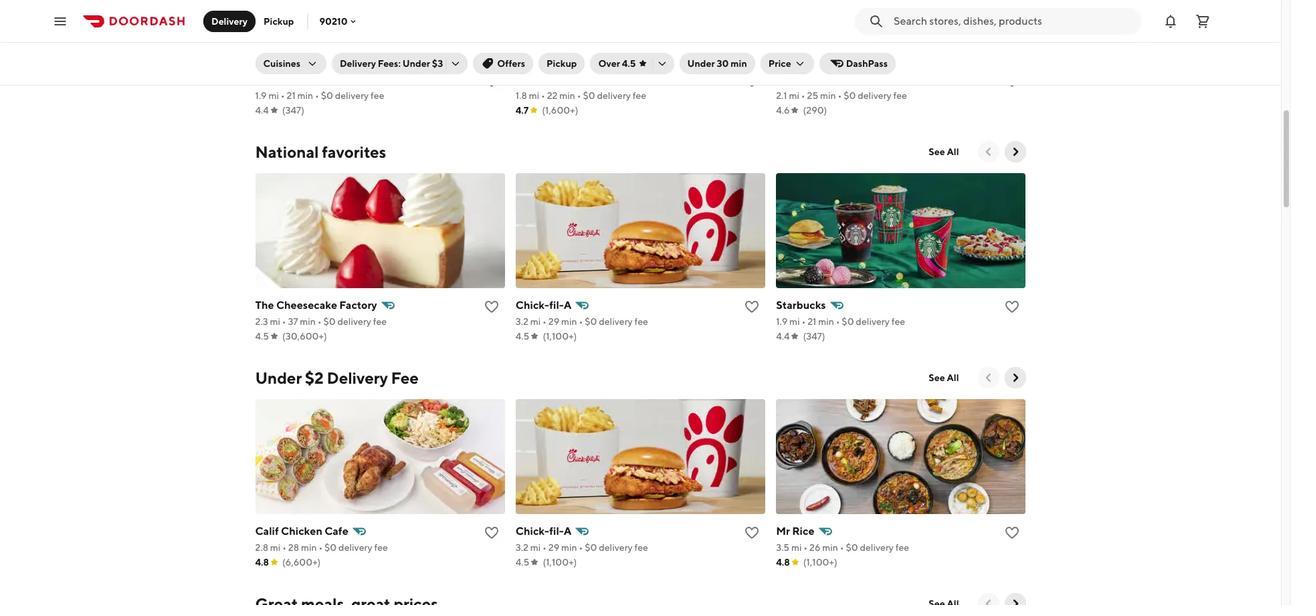 Task type: vqa. For each thing, say whether or not it's contained in the screenshot.


Task type: describe. For each thing, give the bounding box(es) containing it.
0 vertical spatial 1.9
[[255, 90, 267, 101]]

$3
[[432, 58, 443, 69]]

fee
[[391, 369, 419, 387]]

4.7
[[516, 105, 529, 116]]

fee for click to add this store to your saved list image corresponding to starbucks
[[893, 90, 907, 101]]

national favorites link
[[255, 141, 386, 163]]

fee for click to add this store to your saved list icon associated with el pollo loco
[[633, 90, 646, 101]]

(290)
[[803, 105, 827, 116]]

loco
[[816, 73, 841, 86]]

mi for click to add this store to your saved list icon for starbucks
[[530, 316, 541, 327]]

1 vertical spatial 1.9
[[776, 316, 788, 327]]

chick-fil-a for under $2 delivery fee
[[516, 525, 572, 538]]

mi for click to add this store to your saved list image corresponding to starbucks
[[789, 90, 799, 101]]

chick- for national favorites
[[516, 299, 549, 312]]

2 vertical spatial delivery
[[327, 369, 388, 387]]

1 vertical spatial 21
[[808, 316, 816, 327]]

3.2 mi • 29 min • $​0 delivery fee for national favorites
[[516, 316, 648, 327]]

see for under $2 delivery fee
[[929, 373, 945, 383]]

1 horizontal spatial pickup button
[[539, 53, 585, 74]]

fil- for national favorites
[[549, 299, 564, 312]]

click to add this store to your saved list image for the cheesecake factory
[[1004, 299, 1021, 315]]

over
[[598, 58, 620, 69]]

&
[[601, 73, 608, 86]]

a for national favorites
[[564, 299, 572, 312]]

fil- for under $2 delivery fee
[[549, 525, 564, 538]]

2.8
[[255, 543, 268, 553]]

1 horizontal spatial under
[[403, 58, 430, 69]]

cuisines button
[[255, 53, 326, 74]]

bean
[[573, 73, 599, 86]]

under 30 min
[[687, 58, 747, 69]]

(30,600+)
[[282, 331, 327, 342]]

0 horizontal spatial 1.9 mi • 21 min • $​0 delivery fee
[[255, 90, 384, 101]]

mi for click to add this store to your saved list icon associated with el pollo loco
[[529, 90, 539, 101]]

fee for click to add this store to your saved list image for calif chicken cafe
[[896, 543, 909, 553]]

2.1 mi • 25 min • $​0 delivery fee
[[776, 90, 907, 101]]

4.5 inside button
[[622, 58, 636, 69]]

cafe
[[325, 525, 348, 538]]

mi for the cheesecake factory click to add this store to your saved list image
[[789, 316, 800, 327]]

the coffee bean & tea leaf
[[516, 73, 652, 86]]

delivery for delivery fees: under $3
[[340, 58, 376, 69]]

chicken
[[281, 525, 322, 538]]

90210
[[319, 16, 348, 26]]

25
[[807, 90, 818, 101]]

4.6
[[776, 105, 790, 116]]

next button of carousel image for previous button of carousel "image" associated with under $2 delivery fee
[[1008, 371, 1022, 385]]

3.5 mi • 26 min • $​0 delivery fee
[[776, 543, 909, 553]]

click to add this store to your saved list image for calif chicken cafe
[[1004, 525, 1021, 541]]

delivery for click to add this store to your saved list icon for starbucks
[[599, 316, 633, 327]]

Store search: begin typing to search for stores available on DoorDash text field
[[894, 14, 1133, 28]]

rice
[[792, 525, 815, 538]]

0 items, open order cart image
[[1195, 13, 1211, 29]]

the cheesecake factory
[[255, 299, 377, 312]]

mr
[[776, 525, 790, 538]]

click to add this store to your saved list image for el pollo loco
[[744, 73, 760, 89]]

2.8 mi • 28 min • $​0 delivery fee
[[255, 543, 388, 553]]

see all link for national favorites
[[921, 141, 967, 163]]

next button of carousel image
[[1008, 145, 1022, 159]]

delivery for click to add this store to your saved list icon related to mr rice
[[599, 543, 633, 553]]

price button
[[760, 53, 814, 74]]

cuisines
[[263, 58, 301, 69]]

factory
[[339, 299, 377, 312]]

22
[[547, 90, 558, 101]]

3 previous button of carousel image from the top
[[982, 597, 995, 605]]

dashpass
[[846, 58, 888, 69]]

delivery fees: under $3
[[340, 58, 443, 69]]

el pollo loco
[[776, 73, 841, 86]]

under 30 min button
[[679, 53, 755, 74]]

0 vertical spatial starbucks
[[255, 73, 305, 86]]

previous button of carousel image for under $2 delivery fee
[[982, 371, 995, 385]]

see all for under $2 delivery fee
[[929, 373, 959, 383]]

0 vertical spatial 4.4
[[255, 105, 269, 116]]

0 vertical spatial pickup
[[264, 16, 294, 26]]

national favorites
[[255, 142, 386, 161]]

0 horizontal spatial pickup button
[[256, 10, 302, 32]]

26
[[809, 543, 820, 553]]

dashpass button
[[819, 53, 896, 74]]

mr rice
[[776, 525, 815, 538]]

fees:
[[378, 58, 401, 69]]

delivery for click to add this store to your saved list icon associated with el pollo loco
[[597, 90, 631, 101]]



Task type: locate. For each thing, give the bounding box(es) containing it.
fee for click to add this store to your saved list icon for starbucks
[[635, 316, 648, 327]]

29
[[548, 316, 559, 327], [548, 543, 559, 553]]

4.8
[[255, 557, 269, 568], [776, 557, 790, 568]]

0 vertical spatial 3.2
[[516, 316, 528, 327]]

1 vertical spatial next button of carousel image
[[1008, 597, 1022, 605]]

1 vertical spatial the
[[255, 299, 274, 312]]

pickup button up the cuisines
[[256, 10, 302, 32]]

4.8 for calif chicken cafe
[[255, 557, 269, 568]]

4.8 down 2.8
[[255, 557, 269, 568]]

0 horizontal spatial (347)
[[282, 105, 304, 116]]

$2
[[305, 369, 324, 387]]

1 next button of carousel image from the top
[[1008, 371, 1022, 385]]

under left 30
[[687, 58, 715, 69]]

see
[[929, 147, 945, 157], [929, 373, 945, 383]]

1 vertical spatial (347)
[[803, 331, 825, 342]]

a for under $2 delivery fee
[[564, 525, 572, 538]]

1 vertical spatial starbucks
[[776, 299, 826, 312]]

30
[[717, 58, 729, 69]]

1 chick- from the top
[[516, 299, 549, 312]]

under left $2
[[255, 369, 302, 387]]

starbucks
[[255, 73, 305, 86], [776, 299, 826, 312]]

calif chicken cafe
[[255, 525, 348, 538]]

fil-
[[549, 299, 564, 312], [549, 525, 564, 538]]

under left $3
[[403, 58, 430, 69]]

click to add this store to your saved list image for starbucks
[[744, 299, 760, 315]]

click to add this store to your saved list image for starbucks
[[1004, 73, 1021, 89]]

0 vertical spatial next button of carousel image
[[1008, 371, 1022, 385]]

pickup button up 22
[[539, 53, 585, 74]]

the
[[516, 73, 535, 86], [255, 299, 274, 312]]

the up 1.8
[[516, 73, 535, 86]]

2.3 mi • 37 min • $​0 delivery fee
[[255, 316, 387, 327]]

chick-fil-a
[[516, 299, 572, 312], [516, 525, 572, 538]]

2 see from the top
[[929, 373, 945, 383]]

1 see all from the top
[[929, 147, 959, 157]]

0 horizontal spatial 21
[[287, 90, 296, 101]]

delivery for the cheesecake factory click to add this store to your saved list image
[[856, 316, 890, 327]]

3.5
[[776, 543, 790, 553]]

mi for click to add this store to your saved list icon related to mr rice
[[530, 543, 541, 553]]

1 fil- from the top
[[549, 299, 564, 312]]

0 vertical spatial see all link
[[921, 141, 967, 163]]

(347)
[[282, 105, 304, 116], [803, 331, 825, 342]]

delivery button
[[203, 10, 256, 32]]

3.2 for national favorites
[[516, 316, 528, 327]]

delivery
[[335, 90, 369, 101], [597, 90, 631, 101], [858, 90, 892, 101], [337, 316, 371, 327], [599, 316, 633, 327], [856, 316, 890, 327], [339, 543, 372, 553], [599, 543, 633, 553], [860, 543, 894, 553]]

2 fil- from the top
[[549, 525, 564, 538]]

1 4.8 from the left
[[255, 557, 269, 568]]

under $2 delivery fee link
[[255, 367, 419, 389]]

1.8 mi • 22 min • $​0 delivery fee
[[516, 90, 646, 101]]

0 vertical spatial (347)
[[282, 105, 304, 116]]

mi for click to add this store to your saved list image for calif chicken cafe
[[791, 543, 802, 553]]

1 chick-fil-a from the top
[[516, 299, 572, 312]]

1 vertical spatial pickup
[[547, 58, 577, 69]]

1 vertical spatial fil-
[[549, 525, 564, 538]]

all for under $2 delivery fee
[[947, 373, 959, 383]]

delivery for click to add this store to your saved list image for calif chicken cafe
[[860, 543, 894, 553]]

(1,100+)
[[543, 331, 577, 342], [543, 557, 577, 568], [803, 557, 837, 568]]

$​0
[[321, 90, 333, 101], [583, 90, 595, 101], [844, 90, 856, 101], [323, 316, 336, 327], [585, 316, 597, 327], [842, 316, 854, 327], [325, 543, 337, 553], [585, 543, 597, 553], [846, 543, 858, 553]]

0 vertical spatial a
[[564, 299, 572, 312]]

0 vertical spatial delivery
[[211, 16, 248, 26]]

0 vertical spatial 1.9 mi • 21 min • $​0 delivery fee
[[255, 90, 384, 101]]

fee
[[371, 90, 384, 101], [633, 90, 646, 101], [893, 90, 907, 101], [373, 316, 387, 327], [635, 316, 648, 327], [892, 316, 905, 327], [374, 543, 388, 553], [635, 543, 648, 553], [896, 543, 909, 553]]

2 see all link from the top
[[921, 367, 967, 389]]

under for under $2 delivery fee
[[255, 369, 302, 387]]

0 horizontal spatial 4.4
[[255, 105, 269, 116]]

min
[[731, 58, 747, 69], [297, 90, 313, 101], [559, 90, 575, 101], [820, 90, 836, 101], [300, 316, 316, 327], [561, 316, 577, 327], [818, 316, 834, 327], [301, 543, 317, 553], [561, 543, 577, 553], [822, 543, 838, 553]]

1 horizontal spatial 21
[[808, 316, 816, 327]]

1 vertical spatial see
[[929, 373, 945, 383]]

0 horizontal spatial pickup
[[264, 16, 294, 26]]

0 vertical spatial see
[[929, 147, 945, 157]]

2 see all from the top
[[929, 373, 959, 383]]

2.3
[[255, 316, 268, 327]]

previous button of carousel image
[[982, 145, 995, 159], [982, 371, 995, 385], [982, 597, 995, 605]]

2 chick- from the top
[[516, 525, 549, 538]]

1 see all link from the top
[[921, 141, 967, 163]]

0 vertical spatial 29
[[548, 316, 559, 327]]

1 horizontal spatial (347)
[[803, 331, 825, 342]]

1 vertical spatial previous button of carousel image
[[982, 371, 995, 385]]

2 all from the top
[[947, 373, 959, 383]]

1 horizontal spatial pickup
[[547, 58, 577, 69]]

chick-fil-a for national favorites
[[516, 299, 572, 312]]

1 see from the top
[[929, 147, 945, 157]]

chick-
[[516, 299, 549, 312], [516, 525, 549, 538]]

the up 2.3
[[255, 299, 274, 312]]

mi
[[269, 90, 279, 101], [529, 90, 539, 101], [789, 90, 799, 101], [270, 316, 280, 327], [530, 316, 541, 327], [789, 316, 800, 327], [270, 543, 281, 553], [530, 543, 541, 553], [791, 543, 802, 553]]

tea
[[610, 73, 628, 86]]

4.4
[[255, 105, 269, 116], [776, 331, 790, 342]]

under
[[403, 58, 430, 69], [687, 58, 715, 69], [255, 369, 302, 387]]

0 vertical spatial chick-fil-a
[[516, 299, 572, 312]]

2 29 from the top
[[548, 543, 559, 553]]

4.8 for mr rice
[[776, 557, 790, 568]]

4.5
[[622, 58, 636, 69], [255, 331, 269, 342], [516, 331, 529, 342], [516, 557, 529, 568]]

0 horizontal spatial under
[[255, 369, 302, 387]]

2 3.2 from the top
[[516, 543, 528, 553]]

calif
[[255, 525, 279, 538]]

chick- for under $2 delivery fee
[[516, 525, 549, 538]]

90210 button
[[319, 16, 358, 26]]

min inside button
[[731, 58, 747, 69]]

delivery
[[211, 16, 248, 26], [340, 58, 376, 69], [327, 369, 388, 387]]

under for under 30 min
[[687, 58, 715, 69]]

1 horizontal spatial starbucks
[[776, 299, 826, 312]]

•
[[281, 90, 285, 101], [315, 90, 319, 101], [541, 90, 545, 101], [577, 90, 581, 101], [801, 90, 805, 101], [838, 90, 842, 101], [282, 316, 286, 327], [318, 316, 322, 327], [543, 316, 547, 327], [579, 316, 583, 327], [802, 316, 806, 327], [836, 316, 840, 327], [282, 543, 286, 553], [319, 543, 323, 553], [543, 543, 547, 553], [579, 543, 583, 553], [804, 543, 808, 553], [840, 543, 844, 553]]

0 horizontal spatial 1.9
[[255, 90, 267, 101]]

click to add this store to your saved list image for mr rice
[[744, 525, 760, 541]]

1 vertical spatial a
[[564, 525, 572, 538]]

pollo
[[788, 73, 814, 86]]

delivery for click to add this store to your saved list image corresponding to starbucks
[[858, 90, 892, 101]]

1 horizontal spatial 4.8
[[776, 557, 790, 568]]

1 horizontal spatial 1.9
[[776, 316, 788, 327]]

0 horizontal spatial 4.8
[[255, 557, 269, 568]]

1 horizontal spatial 1.9 mi • 21 min • $​0 delivery fee
[[776, 316, 905, 327]]

2 horizontal spatial under
[[687, 58, 715, 69]]

pickup up coffee
[[547, 58, 577, 69]]

4.8 down 3.5
[[776, 557, 790, 568]]

29 for national favorites
[[548, 316, 559, 327]]

1 29 from the top
[[548, 316, 559, 327]]

2 a from the top
[[564, 525, 572, 538]]

open menu image
[[52, 13, 68, 29]]

fee for the cheesecake factory click to add this store to your saved list image
[[892, 316, 905, 327]]

next button of carousel image for 3rd previous button of carousel "image" from the top
[[1008, 597, 1022, 605]]

pickup up the cuisines
[[264, 16, 294, 26]]

1.9 mi • 21 min • $​0 delivery fee
[[255, 90, 384, 101], [776, 316, 905, 327]]

0 vertical spatial the
[[516, 73, 535, 86]]

pickup
[[264, 16, 294, 26], [547, 58, 577, 69]]

coffee
[[537, 73, 571, 86]]

click to add this store to your saved list image
[[484, 73, 500, 89], [1004, 73, 1021, 89], [1004, 299, 1021, 315], [1004, 525, 1021, 541]]

over 4.5 button
[[590, 53, 674, 74]]

2 4.8 from the left
[[776, 557, 790, 568]]

1 vertical spatial pickup button
[[539, 53, 585, 74]]

el
[[776, 73, 786, 86]]

29 for under $2 delivery fee
[[548, 543, 559, 553]]

1 a from the top
[[564, 299, 572, 312]]

(6,600+)
[[282, 557, 321, 568]]

see all
[[929, 147, 959, 157], [929, 373, 959, 383]]

all
[[947, 147, 959, 157], [947, 373, 959, 383]]

0 vertical spatial fil-
[[549, 299, 564, 312]]

1 vertical spatial chick-fil-a
[[516, 525, 572, 538]]

the for the coffee bean & tea leaf
[[516, 73, 535, 86]]

0 vertical spatial pickup button
[[256, 10, 302, 32]]

1.9
[[255, 90, 267, 101], [776, 316, 788, 327]]

0 horizontal spatial the
[[255, 299, 274, 312]]

2 3.2 mi • 29 min • $​0 delivery fee from the top
[[516, 543, 648, 553]]

(1,600+)
[[542, 105, 578, 116]]

28
[[288, 543, 299, 553]]

1 vertical spatial 4.4
[[776, 331, 790, 342]]

all for national favorites
[[947, 147, 959, 157]]

2 previous button of carousel image from the top
[[982, 371, 995, 385]]

under $2 delivery fee
[[255, 369, 419, 387]]

cheesecake
[[276, 299, 337, 312]]

fee for click to add this store to your saved list icon related to mr rice
[[635, 543, 648, 553]]

37
[[288, 316, 298, 327]]

0 vertical spatial all
[[947, 147, 959, 157]]

1 horizontal spatial 4.4
[[776, 331, 790, 342]]

0 vertical spatial chick-
[[516, 299, 549, 312]]

see all link
[[921, 141, 967, 163], [921, 367, 967, 389]]

pickup button
[[256, 10, 302, 32], [539, 53, 585, 74]]

1 3.2 mi • 29 min • $​0 delivery fee from the top
[[516, 316, 648, 327]]

1 previous button of carousel image from the top
[[982, 145, 995, 159]]

the for the cheesecake factory
[[255, 299, 274, 312]]

0 vertical spatial 3.2 mi • 29 min • $​0 delivery fee
[[516, 316, 648, 327]]

delivery for delivery
[[211, 16, 248, 26]]

2 vertical spatial previous button of carousel image
[[982, 597, 995, 605]]

3.2 for under $2 delivery fee
[[516, 543, 528, 553]]

leaf
[[630, 73, 652, 86]]

3.2
[[516, 316, 528, 327], [516, 543, 528, 553]]

see for national favorites
[[929, 147, 945, 157]]

(1,100+) for national favorites
[[543, 331, 577, 342]]

1 vertical spatial 1.9 mi • 21 min • $​0 delivery fee
[[776, 316, 905, 327]]

notification bell image
[[1163, 13, 1179, 29]]

offers
[[497, 58, 525, 69]]

1 3.2 from the top
[[516, 316, 528, 327]]

national
[[255, 142, 319, 161]]

2 next button of carousel image from the top
[[1008, 597, 1022, 605]]

next button of carousel image
[[1008, 371, 1022, 385], [1008, 597, 1022, 605]]

1 horizontal spatial the
[[516, 73, 535, 86]]

1 vertical spatial chick-
[[516, 525, 549, 538]]

0 vertical spatial 21
[[287, 90, 296, 101]]

0 horizontal spatial starbucks
[[255, 73, 305, 86]]

1 vertical spatial 3.2
[[516, 543, 528, 553]]

delivery inside button
[[211, 16, 248, 26]]

click to add this store to your saved list image
[[744, 73, 760, 89], [484, 299, 500, 315], [744, 299, 760, 315], [484, 525, 500, 541], [744, 525, 760, 541]]

price
[[768, 58, 791, 69]]

under inside button
[[687, 58, 715, 69]]

1 vertical spatial see all
[[929, 373, 959, 383]]

1 vertical spatial delivery
[[340, 58, 376, 69]]

2 chick-fil-a from the top
[[516, 525, 572, 538]]

3.2 mi • 29 min • $​0 delivery fee
[[516, 316, 648, 327], [516, 543, 648, 553]]

3.2 mi • 29 min • $​0 delivery fee for under $2 delivery fee
[[516, 543, 648, 553]]

a
[[564, 299, 572, 312], [564, 525, 572, 538]]

favorites
[[322, 142, 386, 161]]

see all link for under $2 delivery fee
[[921, 367, 967, 389]]

offers button
[[473, 53, 533, 74]]

0 vertical spatial previous button of carousel image
[[982, 145, 995, 159]]

2.1
[[776, 90, 787, 101]]

21
[[287, 90, 296, 101], [808, 316, 816, 327]]

previous button of carousel image for national favorites
[[982, 145, 995, 159]]

over 4.5
[[598, 58, 636, 69]]

0 vertical spatial see all
[[929, 147, 959, 157]]

1 vertical spatial 3.2 mi • 29 min • $​0 delivery fee
[[516, 543, 648, 553]]

see all for national favorites
[[929, 147, 959, 157]]

1 vertical spatial all
[[947, 373, 959, 383]]

(1,100+) for under $2 delivery fee
[[543, 557, 577, 568]]

1 vertical spatial 29
[[548, 543, 559, 553]]

1 all from the top
[[947, 147, 959, 157]]

1 vertical spatial see all link
[[921, 367, 967, 389]]

1.8
[[516, 90, 527, 101]]



